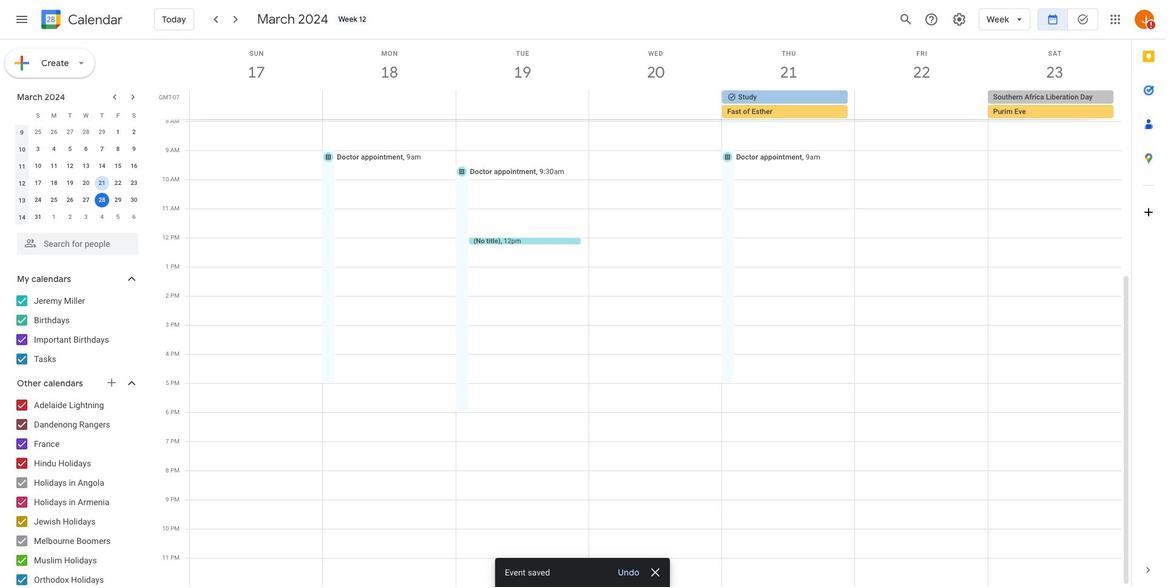 Task type: describe. For each thing, give the bounding box(es) containing it.
february 28 element
[[79, 125, 93, 140]]

29 element
[[111, 193, 125, 208]]

28, today element
[[95, 193, 109, 208]]

february 27 element
[[63, 125, 77, 140]]

settings menu image
[[952, 12, 967, 27]]

my calendars list
[[2, 291, 151, 369]]

26 element
[[63, 193, 77, 208]]

13 element
[[79, 159, 93, 174]]

7 element
[[95, 142, 109, 157]]

1 element
[[111, 125, 125, 140]]

25 element
[[47, 193, 61, 208]]

april 6 element
[[127, 210, 141, 225]]

heading inside calendar "element"
[[66, 12, 123, 27]]

april 5 element
[[111, 210, 125, 225]]

21 element
[[95, 176, 109, 191]]

3 element
[[31, 142, 45, 157]]

5 element
[[63, 142, 77, 157]]

23 element
[[127, 176, 141, 191]]

Search for people text field
[[24, 233, 131, 255]]

24 element
[[31, 193, 45, 208]]

row group inside march 2024 grid
[[14, 124, 142, 226]]

april 4 element
[[95, 210, 109, 225]]



Task type: locate. For each thing, give the bounding box(es) containing it.
row
[[185, 90, 1131, 120], [14, 107, 142, 124], [14, 124, 142, 141], [14, 141, 142, 158], [14, 158, 142, 175], [14, 175, 142, 192], [14, 192, 142, 209], [14, 209, 142, 226]]

30 element
[[127, 193, 141, 208]]

10 element
[[31, 159, 45, 174]]

31 element
[[31, 210, 45, 225]]

9 element
[[127, 142, 141, 157]]

add other calendars image
[[106, 377, 118, 389]]

tab list
[[1132, 39, 1165, 554]]

main drawer image
[[15, 12, 29, 27]]

4 element
[[47, 142, 61, 157]]

february 26 element
[[47, 125, 61, 140]]

18 element
[[47, 176, 61, 191]]

19 element
[[63, 176, 77, 191]]

april 1 element
[[47, 210, 61, 225]]

8 element
[[111, 142, 125, 157]]

march 2024 grid
[[12, 107, 142, 226]]

column header inside march 2024 grid
[[14, 107, 30, 124]]

cell
[[190, 90, 323, 120], [323, 90, 456, 120], [456, 90, 589, 120], [589, 90, 722, 120], [722, 90, 855, 120], [855, 90, 988, 120], [988, 90, 1121, 120], [94, 175, 110, 192], [94, 192, 110, 209]]

row group
[[14, 124, 142, 226]]

other calendars list
[[2, 396, 151, 588]]

20 element
[[79, 176, 93, 191]]

14 element
[[95, 159, 109, 174]]

6 element
[[79, 142, 93, 157]]

12 element
[[63, 159, 77, 174]]

february 29 element
[[95, 125, 109, 140]]

column header
[[14, 107, 30, 124]]

february 25 element
[[31, 125, 45, 140]]

2 element
[[127, 125, 141, 140]]

april 2 element
[[63, 210, 77, 225]]

27 element
[[79, 193, 93, 208]]

None search field
[[0, 228, 151, 255]]

22 element
[[111, 176, 125, 191]]

11 element
[[47, 159, 61, 174]]

17 element
[[31, 176, 45, 191]]

april 3 element
[[79, 210, 93, 225]]

16 element
[[127, 159, 141, 174]]

grid
[[155, 39, 1131, 588]]

heading
[[66, 12, 123, 27]]

15 element
[[111, 159, 125, 174]]

calendar element
[[39, 7, 123, 34]]



Task type: vqa. For each thing, say whether or not it's contained in the screenshot.
April 3 element
yes



